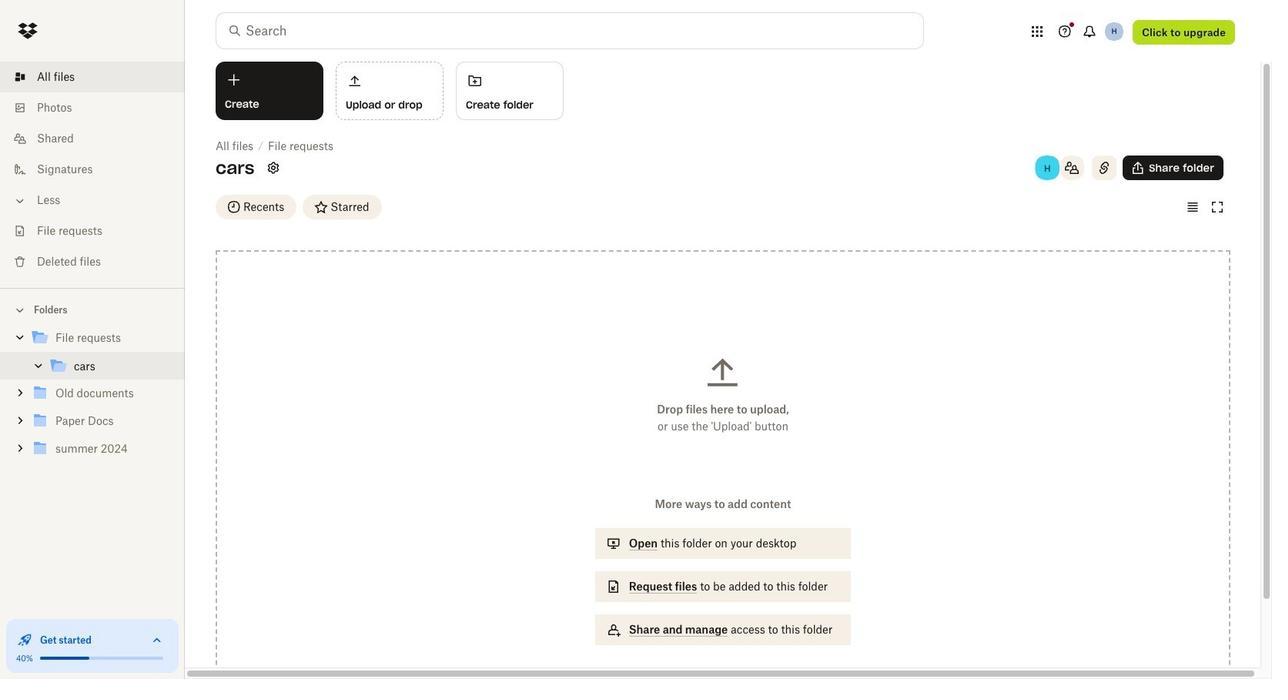 Task type: vqa. For each thing, say whether or not it's contained in the screenshot.
Folder settings 'Icon'
yes



Task type: locate. For each thing, give the bounding box(es) containing it.
list item
[[0, 62, 185, 92]]

group
[[0, 321, 185, 475]]

getting started progress progress bar
[[40, 657, 89, 660]]

list
[[0, 52, 185, 288]]

less image
[[12, 193, 28, 209]]

Search in folder "Dropbox" text field
[[246, 22, 892, 40]]

dropbox image
[[12, 15, 43, 46]]



Task type: describe. For each thing, give the bounding box(es) containing it.
folder settings image
[[264, 159, 282, 177]]



